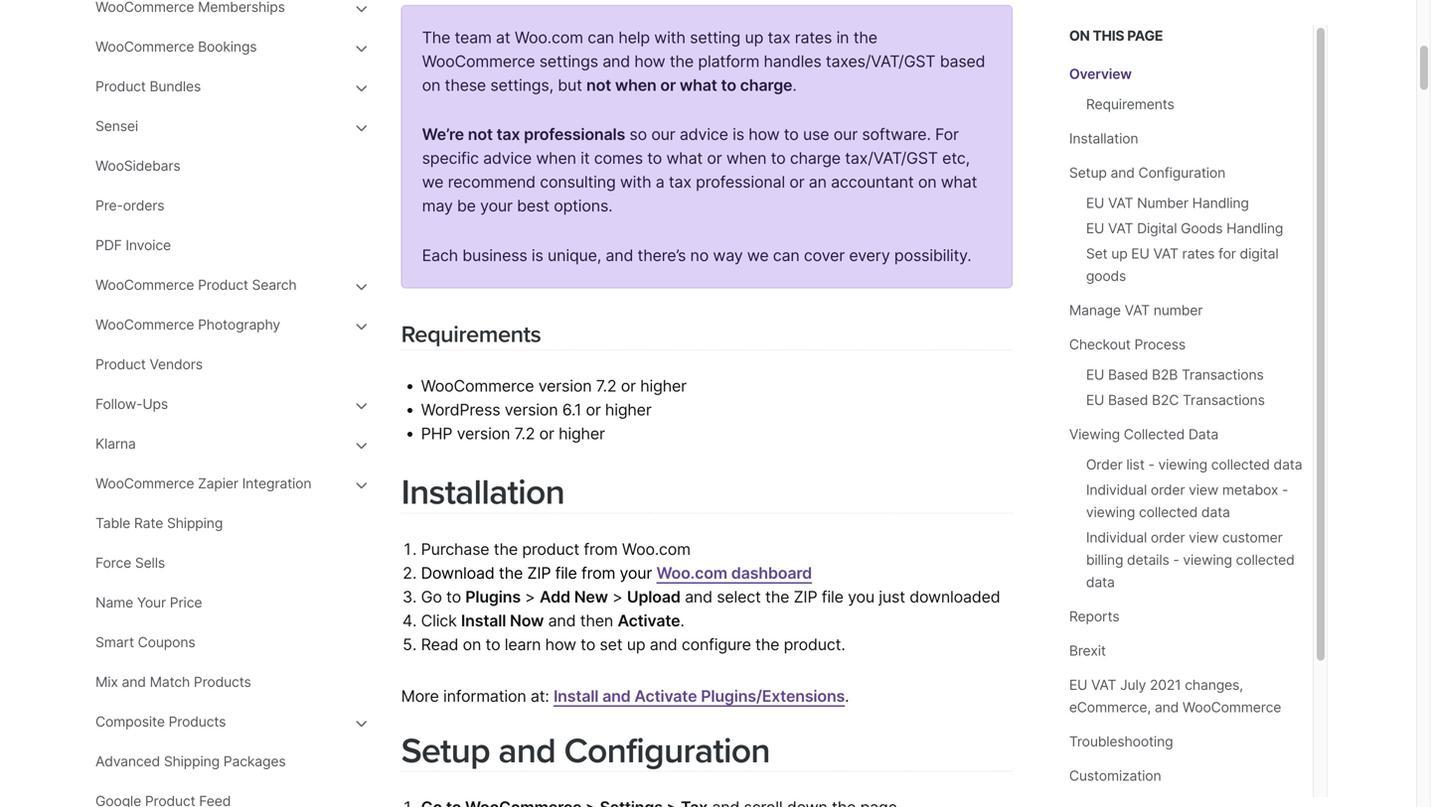 Task type: locate. For each thing, give the bounding box(es) containing it.
product.
[[784, 635, 845, 655]]

viewing down customer
[[1183, 552, 1232, 569]]

installation down "overview"
[[1069, 130, 1138, 147]]

help
[[618, 28, 650, 47]]

product bundles link
[[95, 76, 353, 97]]

version down wordpress
[[457, 424, 510, 444]]

0 vertical spatial products
[[194, 674, 251, 691]]

0 horizontal spatial rates
[[795, 28, 832, 47]]

installation
[[1069, 130, 1138, 147], [401, 472, 565, 515]]

woocommerce up rate
[[95, 476, 194, 492]]

2021
[[1150, 677, 1181, 694]]

at
[[496, 28, 510, 47]]

requirements for bottom requirements link
[[401, 321, 541, 349]]

0 horizontal spatial how
[[545, 635, 576, 655]]

> up now
[[525, 588, 535, 607]]

up inside "purchase the product from woo.com download the zip file from your woo.com dashboard go to plugins > add new > upload and select the zip file you just downloaded click install now and then activate . read on to learn how to set up and configure the product."
[[627, 635, 645, 655]]

metabox
[[1222, 482, 1278, 499]]

0 vertical spatial product
[[95, 78, 146, 95]]

2 based from the top
[[1108, 392, 1148, 409]]

configuration
[[1138, 164, 1225, 181], [564, 731, 770, 773]]

photography
[[198, 317, 280, 333]]

it
[[580, 149, 590, 168]]

woocommerce up product bundles
[[95, 38, 194, 55]]

installation link down "overview"
[[1069, 130, 1138, 147]]

and down help
[[602, 51, 630, 71]]

pdf
[[95, 237, 122, 254]]

the
[[853, 28, 877, 47], [670, 51, 694, 71], [494, 540, 518, 559], [499, 564, 523, 583], [765, 588, 789, 607], [755, 635, 779, 655]]

1 vertical spatial order
[[1151, 530, 1185, 547]]

woocommerce up product vendors
[[95, 317, 194, 333]]

setup and configuration down more information at: install and activate plugins/extensions .
[[401, 731, 770, 773]]

can left cover
[[773, 246, 800, 265]]

0 vertical spatial with
[[654, 28, 686, 47]]

- right details
[[1173, 552, 1179, 569]]

is left unique,
[[532, 246, 543, 265]]

0 vertical spatial installation link
[[1069, 130, 1138, 147]]

viewing up billing
[[1086, 504, 1135, 521]]

not right but
[[586, 75, 611, 95]]

software.
[[862, 125, 931, 144]]

and down the upload
[[650, 635, 677, 655]]

shipping down composite products
[[164, 754, 220, 771]]

when up professional
[[726, 149, 766, 168]]

based
[[940, 51, 985, 71]]

1 individual from the top
[[1086, 482, 1147, 499]]

setup down more on the bottom of the page
[[401, 731, 490, 773]]

order down the order list - viewing collected data link on the right of page
[[1151, 482, 1185, 499]]

0 vertical spatial individual
[[1086, 482, 1147, 499]]

1 vertical spatial install
[[553, 687, 599, 707]]

woocommerce zapier integration link
[[95, 473, 353, 495]]

1 vertical spatial what
[[666, 149, 703, 168]]

1 horizontal spatial setup and configuration link
[[1069, 164, 1225, 181]]

1 horizontal spatial our
[[834, 125, 858, 144]]

transactions up eu based b2c transactions link on the right of the page
[[1182, 367, 1264, 384]]

to
[[721, 75, 736, 95], [784, 125, 799, 144], [647, 149, 662, 168], [771, 149, 786, 168], [446, 588, 461, 607], [485, 635, 500, 655], [581, 635, 595, 655]]

we up may
[[422, 173, 444, 192]]

installation link
[[1069, 130, 1138, 147], [401, 472, 565, 515]]

composite products link
[[95, 712, 353, 733]]

1 horizontal spatial tax
[[669, 173, 692, 192]]

digital
[[1240, 245, 1279, 262]]

transactions up the data
[[1183, 392, 1265, 409]]

0 horizontal spatial advice
[[483, 149, 532, 168]]

not
[[586, 75, 611, 95], [468, 125, 493, 144]]

woocommerce inside the woocommerce bookings link
[[95, 38, 194, 55]]

and down the set
[[602, 687, 631, 707]]

1 horizontal spatial requirements
[[1086, 96, 1174, 113]]

viewing down the data
[[1158, 457, 1207, 474]]

vat left digital
[[1108, 220, 1133, 237]]

view down 'individual order view metabox - viewing collected data' link
[[1189, 530, 1218, 547]]

learn
[[505, 635, 541, 655]]

0 vertical spatial what
[[680, 75, 717, 95]]

2 horizontal spatial data
[[1274, 457, 1302, 474]]

0 horizontal spatial your
[[480, 196, 513, 216]]

rates down goods
[[1182, 245, 1215, 262]]

vat for july
[[1091, 677, 1116, 694]]

to down platform
[[721, 75, 736, 95]]

charge down handles
[[740, 75, 792, 95]]

woocommerce photography link
[[95, 314, 353, 336]]

0 horizontal spatial file
[[555, 564, 577, 583]]

tax inside the team at woo.com can help with setting up tax rates in the woocommerce settings and how the platform handles taxes/vat/gst based on these settings, but
[[768, 28, 790, 47]]

when
[[615, 75, 657, 95], [536, 149, 576, 168], [726, 149, 766, 168]]

then
[[580, 611, 613, 631]]

viewing
[[1158, 457, 1207, 474], [1086, 504, 1135, 521], [1183, 552, 1232, 569]]

0 vertical spatial higher
[[640, 377, 687, 396]]

options.
[[554, 196, 613, 216]]

1 vertical spatial file
[[822, 588, 843, 607]]

orders
[[123, 197, 164, 214]]

our right the so
[[651, 125, 675, 144]]

higher
[[640, 377, 687, 396], [605, 401, 652, 420], [559, 424, 605, 444]]

1 vertical spatial transactions
[[1183, 392, 1265, 409]]

composite
[[95, 714, 165, 731]]

0 vertical spatial we
[[422, 173, 444, 192]]

handling
[[1192, 195, 1249, 212], [1226, 220, 1283, 237]]

set
[[600, 635, 622, 655]]

1 horizontal spatial with
[[654, 28, 686, 47]]

configuration up eu vat number handling link
[[1138, 164, 1225, 181]]

1 vertical spatial rates
[[1182, 245, 1215, 262]]

consulting
[[540, 173, 616, 192]]

product down pdf invoice link
[[198, 277, 248, 294]]

your inside so our advice is how to use our software. for specific advice when it comes to what or when to charge tax/vat/gst etc, we recommend consulting with a tax professional or an accountant on what may be your best options.
[[480, 196, 513, 216]]

1 vertical spatial your
[[620, 564, 652, 583]]

0 vertical spatial requirements
[[1086, 96, 1174, 113]]

woocommerce down changes,
[[1182, 700, 1281, 717]]

1 horizontal spatial setup
[[1069, 164, 1107, 181]]

install down plugins
[[461, 611, 506, 631]]

b2c
[[1152, 392, 1179, 409]]

smart coupons link
[[95, 632, 353, 654]]

up up platform
[[745, 28, 763, 47]]

woocommerce version 7.2 or higher wordpress version 6.1 or higher php version 7.2 or higher
[[421, 377, 687, 444]]

setup and configuration up number at the top of page
[[1069, 164, 1225, 181]]

products inside composite products link
[[169, 714, 226, 731]]

installation link up purchase
[[401, 472, 565, 515]]

more
[[401, 687, 439, 707]]

0 vertical spatial .
[[792, 75, 797, 95]]

collected up metabox at bottom right
[[1211, 457, 1270, 474]]

search
[[252, 277, 297, 294]]

2 horizontal spatial .
[[845, 687, 849, 707]]

0 vertical spatial on
[[422, 75, 440, 95]]

0 vertical spatial setup and configuration link
[[1069, 164, 1225, 181]]

0 horizontal spatial .
[[680, 611, 684, 631]]

1 vertical spatial configuration
[[564, 731, 770, 773]]

. down product.
[[845, 687, 849, 707]]

every
[[849, 246, 890, 265]]

requirements link up wordpress
[[401, 321, 541, 349]]

1 vertical spatial .
[[680, 611, 684, 631]]

2 horizontal spatial on
[[918, 173, 937, 192]]

may
[[422, 196, 453, 216]]

0 vertical spatial setup
[[1069, 164, 1107, 181]]

2 vertical spatial higher
[[559, 424, 605, 444]]

on inside "purchase the product from woo.com download the zip file from your woo.com dashboard go to plugins > add new > upload and select the zip file you just downloaded click install now and then activate . read on to learn how to set up and configure the product."
[[463, 635, 481, 655]]

and down add
[[548, 611, 576, 631]]

product vendors link
[[95, 354, 353, 376]]

up inside the team at woo.com can help with setting up tax rates in the woocommerce settings and how the platform handles taxes/vat/gst based on these settings, but
[[745, 28, 763, 47]]

the down the 'dashboard'
[[765, 588, 789, 607]]

what up professional
[[666, 149, 703, 168]]

settings,
[[490, 75, 553, 95]]

based
[[1108, 367, 1148, 384], [1108, 392, 1148, 409]]

requirements up wordpress
[[401, 321, 541, 349]]

0 horizontal spatial tax
[[496, 125, 520, 144]]

> right new
[[612, 588, 623, 607]]

0 vertical spatial your
[[480, 196, 513, 216]]

0 vertical spatial rates
[[795, 28, 832, 47]]

install right at:
[[553, 687, 599, 707]]

on inside the team at woo.com can help with setting up tax rates in the woocommerce settings and how the platform handles taxes/vat/gst based on these settings, but
[[422, 75, 440, 95]]

our right use
[[834, 125, 858, 144]]

1 horizontal spatial requirements link
[[1086, 96, 1174, 113]]

charge down use
[[790, 149, 841, 168]]

1 vertical spatial higher
[[605, 401, 652, 420]]

1 horizontal spatial advice
[[680, 125, 728, 144]]

manage vat number link
[[1069, 302, 1203, 319]]

1 horizontal spatial setup and configuration
[[1069, 164, 1225, 181]]

etc,
[[942, 149, 970, 168]]

you
[[848, 588, 875, 607]]

1 vertical spatial we
[[747, 246, 769, 265]]

not when or what to charge .
[[586, 75, 797, 95]]

not right we're
[[468, 125, 493, 144]]

your down 'recommend' on the left
[[480, 196, 513, 216]]

0 horizontal spatial our
[[651, 125, 675, 144]]

0 horizontal spatial >
[[525, 588, 535, 607]]

each business is unique, and there's no way we can cover every possibility.
[[422, 246, 971, 265]]

0 vertical spatial up
[[745, 28, 763, 47]]

we right way
[[747, 246, 769, 265]]

collected down customer
[[1236, 552, 1295, 569]]

composite products
[[95, 714, 226, 731]]

brexit link
[[1069, 643, 1106, 660]]

and inside eu vat july 2021 changes, ecommerce, and woocommerce
[[1155, 700, 1179, 717]]

vendors
[[150, 356, 203, 373]]

. down the upload
[[680, 611, 684, 631]]

products up advanced shipping packages
[[169, 714, 226, 731]]

install inside "purchase the product from woo.com download the zip file from your woo.com dashboard go to plugins > add new > upload and select the zip file you just downloaded click install now and then activate . read on to learn how to set up and configure the product."
[[461, 611, 506, 631]]

number
[[1154, 302, 1203, 319]]

1 horizontal spatial configuration
[[1138, 164, 1225, 181]]

0 vertical spatial handling
[[1192, 195, 1249, 212]]

vat up checkout process
[[1125, 302, 1150, 319]]

activate down the upload
[[618, 611, 680, 631]]

version
[[538, 377, 592, 396], [505, 401, 558, 420], [457, 424, 510, 444]]

can left help
[[588, 28, 614, 47]]

individual up billing
[[1086, 530, 1147, 547]]

on left these
[[422, 75, 440, 95]]

0 horizontal spatial setup and configuration
[[401, 731, 770, 773]]

troubleshooting link
[[1069, 734, 1173, 751]]

1 horizontal spatial on
[[463, 635, 481, 655]]

1 horizontal spatial installation
[[1069, 130, 1138, 147]]

invoice
[[126, 237, 171, 254]]

data up metabox at bottom right
[[1274, 457, 1302, 474]]

woocommerce inside the woocommerce zapier integration 'link'
[[95, 476, 194, 492]]

view
[[1189, 482, 1218, 499], [1189, 530, 1218, 547]]

0 horizontal spatial requirements link
[[401, 321, 541, 349]]

woocommerce down invoice
[[95, 277, 194, 294]]

2 > from the left
[[612, 588, 623, 607]]

1 vertical spatial data
[[1201, 504, 1230, 521]]

version left 6.1
[[505, 401, 558, 420]]

no
[[690, 246, 709, 265]]

6.1
[[562, 401, 582, 420]]

tax up handles
[[768, 28, 790, 47]]

pre-
[[95, 197, 123, 214]]

0 vertical spatial view
[[1189, 482, 1218, 499]]

installation up purchase
[[401, 472, 565, 515]]

up inside eu vat number handling eu vat digital goods handling set up eu vat rates for digital goods
[[1111, 245, 1127, 262]]

0 vertical spatial charge
[[740, 75, 792, 95]]

vat down digital
[[1153, 245, 1178, 262]]

1 vertical spatial installation link
[[401, 472, 565, 515]]

eu vat digital goods handling link
[[1086, 220, 1283, 237]]

so our advice is how to use our software. for specific advice when it comes to what or when to charge tax/vat/gst etc, we recommend consulting with a tax professional or an accountant on what may be your best options.
[[422, 125, 977, 216]]

2 our from the left
[[834, 125, 858, 144]]

your up the upload
[[620, 564, 652, 583]]

reports
[[1069, 609, 1119, 626]]

to up a
[[647, 149, 662, 168]]

0 horizontal spatial on
[[422, 75, 440, 95]]

when left it
[[536, 149, 576, 168]]

0 horizontal spatial -
[[1148, 457, 1155, 474]]

woocommerce inside the woocommerce product search link
[[95, 277, 194, 294]]

1 horizontal spatial your
[[620, 564, 652, 583]]

on inside so our advice is how to use our software. for specific advice when it comes to what or when to charge tax/vat/gst etc, we recommend consulting with a tax professional or an accountant on what may be your best options.
[[918, 173, 937, 192]]

file left you
[[822, 588, 843, 607]]

requirements down overview link
[[1086, 96, 1174, 113]]

0 horizontal spatial requirements
[[401, 321, 541, 349]]

requirements for right requirements link
[[1086, 96, 1174, 113]]

rates left "in"
[[795, 28, 832, 47]]

1 horizontal spatial rates
[[1182, 245, 1215, 262]]

based down checkout process
[[1108, 367, 1148, 384]]

view down the order list - viewing collected data link on the right of page
[[1189, 482, 1218, 499]]

with right help
[[654, 28, 686, 47]]

configure
[[682, 635, 751, 655]]

1 vertical spatial can
[[773, 246, 800, 265]]

smart
[[95, 635, 134, 651]]

advice down not when or what to charge .
[[680, 125, 728, 144]]

woo.com inside the team at woo.com can help with setting up tax rates in the woocommerce settings and how the platform handles taxes/vat/gst based on these settings, but
[[515, 28, 583, 47]]

woocommerce inside woocommerce photography link
[[95, 317, 194, 333]]

1 horizontal spatial installation link
[[1069, 130, 1138, 147]]

product up follow-
[[95, 356, 146, 373]]

bookings
[[198, 38, 257, 55]]

2 vertical spatial what
[[941, 173, 977, 192]]

1 horizontal spatial we
[[747, 246, 769, 265]]

0 vertical spatial setup and configuration
[[1069, 164, 1225, 181]]

the team at woo.com can help with setting up tax rates in the woocommerce settings and how the platform handles taxes/vat/gst based on these settings, but
[[422, 28, 985, 95]]

how down help
[[634, 51, 665, 71]]

0 vertical spatial 7.2
[[596, 377, 617, 396]]

2 vertical spatial on
[[463, 635, 481, 655]]

on down tax/vat/gst
[[918, 173, 937, 192]]

1 vertical spatial view
[[1189, 530, 1218, 547]]

order up details
[[1151, 530, 1185, 547]]

0 vertical spatial from
[[584, 540, 618, 559]]

1 vertical spatial shipping
[[164, 754, 220, 771]]

tax right a
[[669, 173, 692, 192]]

mix and match products
[[95, 674, 251, 691]]

add
[[540, 588, 570, 607]]

set
[[1086, 245, 1108, 262]]

1 horizontal spatial up
[[745, 28, 763, 47]]

advanced shipping packages link
[[95, 751, 353, 773]]

we
[[422, 173, 444, 192], [747, 246, 769, 265]]

setup and configuration link up number at the top of page
[[1069, 164, 1225, 181]]

brexit
[[1069, 643, 1106, 660]]

what down platform
[[680, 75, 717, 95]]

1 vertical spatial how
[[749, 125, 780, 144]]

1 vertical spatial requirements
[[401, 321, 541, 349]]

vat left number at the top of page
[[1108, 195, 1133, 212]]

1 horizontal spatial install
[[553, 687, 599, 707]]

version up 6.1
[[538, 377, 592, 396]]

with inside the team at woo.com can help with setting up tax rates in the woocommerce settings and how the platform handles taxes/vat/gst based on these settings, but
[[654, 28, 686, 47]]

woocommerce product search link
[[95, 274, 353, 296]]

order list - viewing collected data individual order view metabox - viewing collected data individual order view customer billing details - viewing collected data
[[1086, 457, 1302, 591]]

handling up "digital"
[[1226, 220, 1283, 237]]

your
[[137, 595, 166, 612]]

how left use
[[749, 125, 780, 144]]

the left product
[[494, 540, 518, 559]]

shipping
[[167, 515, 223, 532], [164, 754, 220, 771]]

up right the set
[[627, 635, 645, 655]]

products
[[194, 674, 251, 691], [169, 714, 226, 731]]

1 horizontal spatial is
[[732, 125, 744, 144]]

tax inside so our advice is how to use our software. for specific advice when it comes to what or when to charge tax/vat/gst etc, we recommend consulting with a tax professional or an accountant on what may be your best options.
[[669, 173, 692, 192]]

eu inside eu vat july 2021 changes, ecommerce, and woocommerce
[[1069, 677, 1087, 694]]

- right list
[[1148, 457, 1155, 474]]

vat up "ecommerce,"
[[1091, 677, 1116, 694]]

woocommerce inside woocommerce version 7.2 or higher wordpress version 6.1 or higher php version 7.2 or higher
[[421, 377, 534, 396]]

vat inside eu vat july 2021 changes, ecommerce, and woocommerce
[[1091, 677, 1116, 694]]

activate inside "purchase the product from woo.com download the zip file from your woo.com dashboard go to plugins > add new > upload and select the zip file you just downloaded click install now and then activate . read on to learn how to set up and configure the product."
[[618, 611, 680, 631]]

1 horizontal spatial >
[[612, 588, 623, 607]]

zip down product
[[527, 564, 551, 583]]

1 vertical spatial from
[[581, 564, 615, 583]]



Task type: describe. For each thing, give the bounding box(es) containing it.
2 vertical spatial .
[[845, 687, 849, 707]]

0 horizontal spatial setup and configuration link
[[401, 731, 770, 773]]

the left product.
[[755, 635, 779, 655]]

recommend
[[448, 173, 536, 192]]

. inside "purchase the product from woo.com download the zip file from your woo.com dashboard go to plugins > add new > upload and select the zip file you just downloaded click install now and then activate . read on to learn how to set up and configure the product."
[[680, 611, 684, 631]]

rate
[[134, 515, 163, 532]]

2 order from the top
[[1151, 530, 1185, 547]]

0 horizontal spatial data
[[1086, 574, 1115, 591]]

cover
[[804, 246, 845, 265]]

woocommerce inside eu vat july 2021 changes, ecommerce, and woocommerce
[[1182, 700, 1281, 717]]

unique,
[[548, 246, 601, 265]]

1 vertical spatial installation
[[401, 472, 565, 515]]

team
[[455, 28, 492, 47]]

1 horizontal spatial can
[[773, 246, 800, 265]]

page
[[1127, 27, 1163, 44]]

pdf invoice link
[[95, 235, 353, 256]]

accountant
[[831, 173, 914, 192]]

read
[[421, 635, 458, 655]]

viewing collected data
[[1069, 426, 1219, 443]]

woosidebars
[[95, 158, 180, 174]]

woocommerce for woocommerce photography
[[95, 317, 194, 333]]

to up professional
[[771, 149, 786, 168]]

follow-
[[95, 396, 142, 413]]

each
[[422, 246, 458, 265]]

overview
[[1069, 66, 1132, 82]]

0 horizontal spatial when
[[536, 149, 576, 168]]

just
[[879, 588, 905, 607]]

go
[[421, 588, 442, 607]]

overview link
[[1069, 66, 1132, 82]]

eu vat number handling link
[[1086, 195, 1249, 212]]

and up eu vat number handling link
[[1111, 164, 1135, 181]]

packages
[[223, 754, 286, 771]]

0 horizontal spatial not
[[468, 125, 493, 144]]

0 vertical spatial collected
[[1211, 457, 1270, 474]]

0 vertical spatial viewing
[[1158, 457, 1207, 474]]

woocommerce zapier integration
[[95, 476, 311, 492]]

order
[[1086, 457, 1123, 474]]

vat for number
[[1108, 195, 1133, 212]]

to left use
[[784, 125, 799, 144]]

rates inside the team at woo.com can help with setting up tax rates in the woocommerce settings and how the platform handles taxes/vat/gst based on these settings, but
[[795, 28, 832, 47]]

smart coupons
[[95, 635, 195, 651]]

1 vertical spatial viewing
[[1086, 504, 1135, 521]]

viewing
[[1069, 426, 1120, 443]]

2 individual from the top
[[1086, 530, 1147, 547]]

your inside "purchase the product from woo.com download the zip file from your woo.com dashboard go to plugins > add new > upload and select the zip file you just downloaded click install now and then activate . read on to learn how to set up and configure the product."
[[620, 564, 652, 583]]

best
[[517, 196, 549, 216]]

1 order from the top
[[1151, 482, 1185, 499]]

checkout process link
[[1069, 336, 1186, 353]]

more information at: install and activate plugins/extensions .
[[401, 687, 849, 707]]

sells
[[135, 555, 165, 572]]

changes,
[[1185, 677, 1243, 694]]

list
[[1126, 457, 1145, 474]]

pre-orders link
[[95, 195, 353, 217]]

how inside so our advice is how to use our software. for specific advice when it comes to what or when to charge tax/vat/gst etc, we recommend consulting with a tax professional or an accountant on what may be your best options.
[[749, 125, 780, 144]]

woocommerce bookings
[[95, 38, 257, 55]]

vat for number
[[1125, 302, 1150, 319]]

business
[[462, 246, 527, 265]]

ups
[[142, 396, 168, 413]]

comes
[[594, 149, 643, 168]]

setting
[[690, 28, 740, 47]]

b2b
[[1152, 367, 1178, 384]]

woocommerce for woocommerce version 7.2 or higher wordpress version 6.1 or higher php version 7.2 or higher
[[421, 377, 534, 396]]

0 horizontal spatial zip
[[527, 564, 551, 583]]

eu vat number handling eu vat digital goods handling set up eu vat rates for digital goods
[[1086, 195, 1283, 285]]

can inside the team at woo.com can help with setting up tax rates in the woocommerce settings and how the platform handles taxes/vat/gst based on these settings, but
[[588, 28, 614, 47]]

force sells
[[95, 555, 165, 572]]

for
[[1218, 245, 1236, 262]]

to left learn
[[485, 635, 500, 655]]

reports link
[[1069, 609, 1119, 626]]

woocommerce for woocommerce bookings
[[95, 38, 194, 55]]

2 vertical spatial woo.com
[[656, 564, 727, 583]]

rates inside eu vat number handling eu vat digital goods handling set up eu vat rates for digital goods
[[1182, 245, 1215, 262]]

product vendors
[[95, 356, 203, 373]]

pdf invoice
[[95, 237, 171, 254]]

purchase the product from woo.com download the zip file from your woo.com dashboard go to plugins > add new > upload and select the zip file you just downloaded click install now and then activate . read on to learn how to set up and configure the product.
[[421, 540, 1000, 655]]

at:
[[531, 687, 549, 707]]

troubleshooting
[[1069, 734, 1173, 751]]

0 vertical spatial configuration
[[1138, 164, 1225, 181]]

woocommerce bookings link
[[95, 36, 353, 58]]

0 vertical spatial advice
[[680, 125, 728, 144]]

table
[[95, 515, 130, 532]]

the up not when or what to charge .
[[670, 51, 694, 71]]

the right "in"
[[853, 28, 877, 47]]

woocommerce inside the team at woo.com can help with setting up tax rates in the woocommerce settings and how the platform handles taxes/vat/gst based on these settings, but
[[422, 51, 535, 71]]

1 view from the top
[[1189, 482, 1218, 499]]

use
[[803, 125, 829, 144]]

checkout
[[1069, 336, 1131, 353]]

1 vertical spatial woo.com
[[622, 540, 691, 559]]

plugins/extensions
[[701, 687, 845, 707]]

how inside "purchase the product from woo.com download the zip file from your woo.com dashboard go to plugins > add new > upload and select the zip file you just downloaded click install now and then activate . read on to learn how to set up and configure the product."
[[545, 635, 576, 655]]

click
[[421, 611, 457, 631]]

and down at:
[[498, 731, 556, 773]]

wordpress
[[421, 401, 500, 420]]

1 vertical spatial setup and configuration
[[401, 731, 770, 773]]

1 horizontal spatial file
[[822, 588, 843, 607]]

1 based from the top
[[1108, 367, 1148, 384]]

1 vertical spatial requirements link
[[401, 321, 541, 349]]

1 vertical spatial product
[[198, 277, 248, 294]]

ecommerce,
[[1069, 700, 1151, 717]]

charge inside so our advice is how to use our software. for specific advice when it comes to what or when to charge tax/vat/gst etc, we recommend consulting with a tax professional or an accountant on what may be your best options.
[[790, 149, 841, 168]]

2 horizontal spatial -
[[1282, 482, 1288, 499]]

2 vertical spatial -
[[1173, 552, 1179, 569]]

woocommerce for woocommerce zapier integration
[[95, 476, 194, 492]]

checkout process
[[1069, 336, 1186, 353]]

match
[[150, 674, 190, 691]]

way
[[713, 246, 743, 265]]

products inside mix and match products link
[[194, 674, 251, 691]]

dashboard
[[731, 564, 812, 583]]

price
[[170, 595, 202, 612]]

in
[[836, 28, 849, 47]]

1 horizontal spatial when
[[615, 75, 657, 95]]

the up plugins
[[499, 564, 523, 583]]

how inside the team at woo.com can help with setting up tax rates in the woocommerce settings and how the platform handles taxes/vat/gst based on these settings, but
[[634, 51, 665, 71]]

to left the set
[[581, 635, 595, 655]]

is inside so our advice is how to use our software. for specific advice when it comes to what or when to charge tax/vat/gst etc, we recommend consulting with a tax professional or an accountant on what may be your best options.
[[732, 125, 744, 144]]

1 vertical spatial zip
[[794, 588, 817, 607]]

1 vertical spatial setup
[[401, 731, 490, 773]]

there's
[[638, 246, 686, 265]]

we inside so our advice is how to use our software. for specific advice when it comes to what or when to charge tax/vat/gst etc, we recommend consulting with a tax professional or an accountant on what may be your best options.
[[422, 173, 444, 192]]

follow-ups link
[[95, 394, 353, 415]]

1 vertical spatial collected
[[1139, 504, 1198, 521]]

0 vertical spatial version
[[538, 377, 592, 396]]

1 > from the left
[[525, 588, 535, 607]]

integration
[[242, 476, 311, 492]]

product for product bundles
[[95, 78, 146, 95]]

upload
[[627, 588, 681, 607]]

woocommerce product search
[[95, 277, 297, 294]]

we're
[[422, 125, 464, 144]]

0 vertical spatial transactions
[[1182, 367, 1264, 384]]

goods
[[1086, 268, 1126, 285]]

and inside the team at woo.com can help with setting up tax rates in the woocommerce settings and how the platform handles taxes/vat/gst based on these settings, but
[[602, 51, 630, 71]]

pre-orders
[[95, 197, 164, 214]]

klarna link
[[95, 433, 353, 455]]

1 horizontal spatial .
[[792, 75, 797, 95]]

2 vertical spatial collected
[[1236, 552, 1295, 569]]

2 view from the top
[[1189, 530, 1218, 547]]

new
[[574, 588, 608, 607]]

digital
[[1137, 220, 1177, 237]]

product for product vendors
[[95, 356, 146, 373]]

name your price link
[[95, 592, 353, 614]]

0 vertical spatial shipping
[[167, 515, 223, 532]]

data
[[1188, 426, 1219, 443]]

platform
[[698, 51, 759, 71]]

1 vertical spatial is
[[532, 246, 543, 265]]

1 vertical spatial tax
[[496, 125, 520, 144]]

1 horizontal spatial not
[[586, 75, 611, 95]]

the
[[422, 28, 450, 47]]

eu vat july 2021 changes, ecommerce, and woocommerce
[[1069, 677, 1281, 717]]

professionals
[[524, 125, 625, 144]]

sensei link
[[95, 115, 353, 137]]

and left there's
[[606, 246, 633, 265]]

eu based b2b transactions eu based b2c transactions
[[1086, 367, 1265, 409]]

and right mix
[[122, 674, 146, 691]]

these
[[445, 75, 486, 95]]

coupons
[[138, 635, 195, 651]]

0 vertical spatial data
[[1274, 457, 1302, 474]]

eu vat july 2021 changes, ecommerce, and woocommerce link
[[1069, 677, 1281, 717]]

name your price
[[95, 595, 202, 612]]

with inside so our advice is how to use our software. for specific advice when it comes to what or when to charge tax/vat/gst etc, we recommend consulting with a tax professional or an accountant on what may be your best options.
[[620, 173, 651, 192]]

woocommerce for woocommerce product search
[[95, 277, 194, 294]]

1 vertical spatial version
[[505, 401, 558, 420]]

1 our from the left
[[651, 125, 675, 144]]

specific
[[422, 149, 479, 168]]

2 vertical spatial version
[[457, 424, 510, 444]]

a
[[656, 173, 664, 192]]

1 vertical spatial handling
[[1226, 220, 1283, 237]]

force
[[95, 555, 131, 572]]

2 vertical spatial viewing
[[1183, 552, 1232, 569]]

0 vertical spatial installation
[[1069, 130, 1138, 147]]

advanced shipping packages
[[95, 754, 286, 771]]

and left select at right bottom
[[685, 588, 712, 607]]

1 vertical spatial activate
[[634, 687, 697, 707]]

1 vertical spatial 7.2
[[514, 424, 535, 444]]

2 horizontal spatial when
[[726, 149, 766, 168]]

to right go at the left
[[446, 588, 461, 607]]

0 horizontal spatial configuration
[[564, 731, 770, 773]]



Task type: vqa. For each thing, say whether or not it's contained in the screenshot.
"Give"
no



